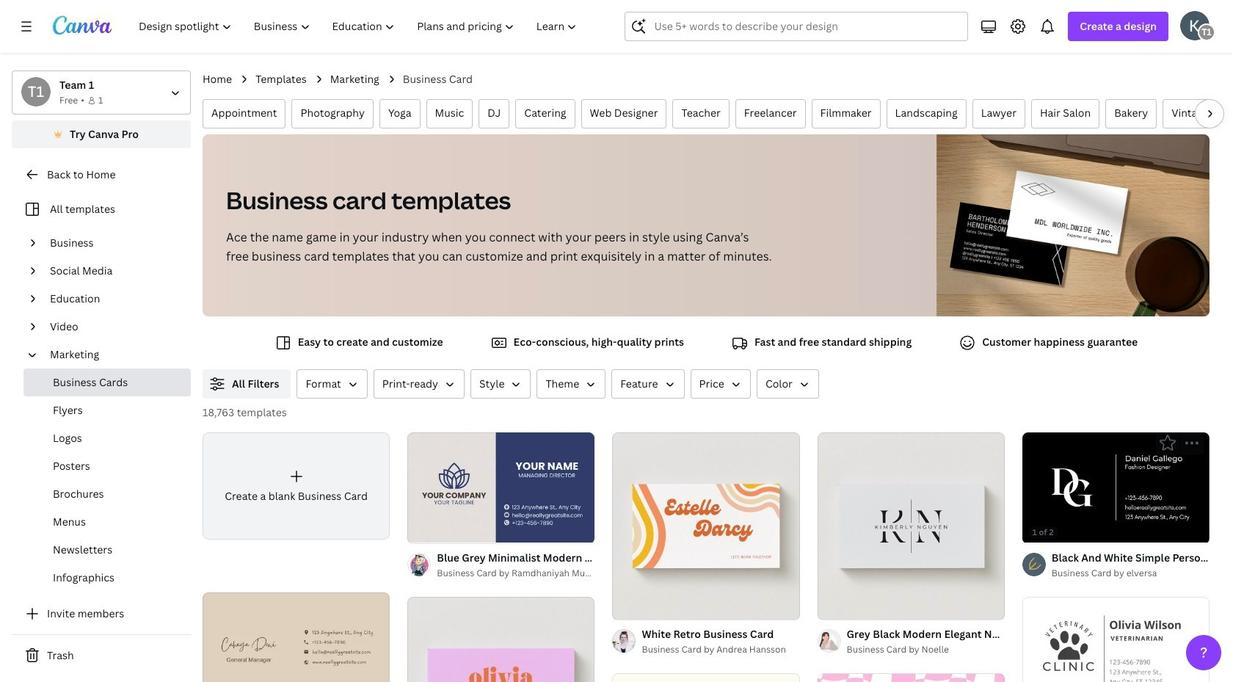 Task type: describe. For each thing, give the bounding box(es) containing it.
black and white dog cat veterinary clinic veterinarian single-side business card image
[[1023, 597, 1210, 682]]

brown  business card image
[[203, 593, 390, 682]]

orange modern fun photography business card image
[[408, 597, 595, 682]]

team 1 image
[[21, 77, 51, 107]]

top level navigation element
[[129, 12, 590, 41]]

white retro business card image
[[613, 433, 800, 620]]

pink and white retro art director business card image
[[818, 674, 1005, 682]]

1 horizontal spatial team 1 element
[[1199, 24, 1216, 41]]

Switch to another team button
[[12, 71, 191, 115]]

black and white simple personal business card image
[[1023, 433, 1210, 543]]

team 1 element inside switch to another team button
[[21, 77, 51, 107]]



Task type: vqa. For each thing, say whether or not it's contained in the screenshot.
Cream and Gray Organic Natural Cosmetics Single-Side Business Card 'image'
yes



Task type: locate. For each thing, give the bounding box(es) containing it.
team 1 image
[[1199, 24, 1216, 41]]

cream and gray organic natural cosmetics single-side business card image
[[613, 674, 800, 682]]

0 horizontal spatial team 1 element
[[21, 77, 51, 107]]

1 vertical spatial team 1 element
[[21, 77, 51, 107]]

team 1 element
[[1199, 24, 1216, 41], [21, 77, 51, 107]]

kendall parks image
[[1181, 11, 1210, 40]]

None search field
[[625, 12, 969, 41]]

create a blank business card element
[[203, 433, 390, 540]]

grey black modern elegant name initials monogram business card image
[[818, 433, 1005, 620]]

blue grey minimalist modern business card image
[[408, 433, 595, 543]]

Search search field
[[655, 12, 959, 40]]

0 vertical spatial team 1 element
[[1199, 24, 1216, 41]]



